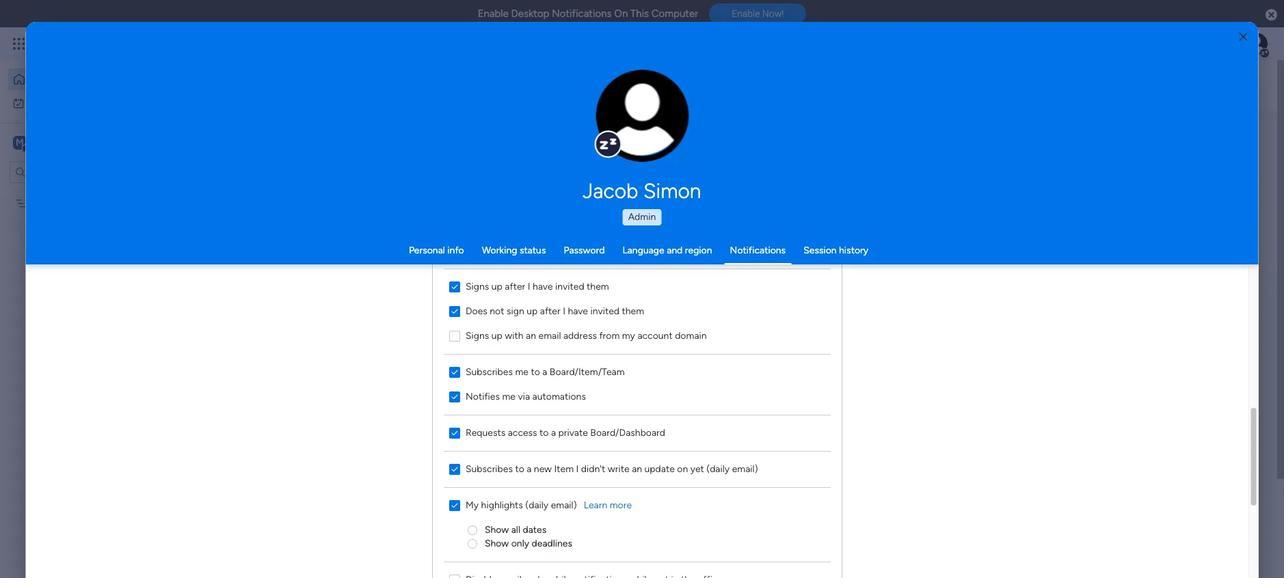 Task type: vqa. For each thing, say whether or not it's contained in the screenshot.
New Task Button
no



Task type: describe. For each thing, give the bounding box(es) containing it.
jacob simon
[[583, 179, 701, 204]]

learn more
[[584, 500, 632, 511]]

address
[[563, 330, 597, 342]]

session history link
[[804, 245, 869, 257]]

2 vertical spatial a
[[527, 463, 531, 475]]

notifications link
[[730, 245, 786, 257]]

change profile picture
[[614, 123, 672, 145]]

me for notifies
[[502, 391, 515, 403]]

workspace inside "link"
[[400, 300, 446, 312]]

requests
[[465, 427, 505, 439]]

jacob simon image
[[1246, 33, 1268, 55]]

personal info link
[[409, 245, 464, 257]]

learn
[[584, 500, 607, 511]]

show all dates
[[485, 524, 546, 536]]

picture
[[629, 135, 657, 145]]

my for my highlights (daily email)
[[465, 500, 479, 511]]

board
[[48, 197, 73, 209]]

my work
[[30, 97, 66, 108]]

start
[[490, 468, 513, 481]]

notifies me via automations
[[465, 391, 586, 403]]

me for subscribes
[[515, 366, 528, 378]]

my for my work
[[30, 97, 43, 108]]

work management > main workspace link
[[263, 166, 455, 320]]

notifies
[[465, 391, 500, 403]]

personal info
[[409, 245, 464, 257]]

subscribes for subscribes to a new item i didn't write an update on yet (daily email)
[[465, 463, 513, 475]]

Search in workspace field
[[29, 164, 114, 180]]

0 vertical spatial workspace
[[58, 136, 112, 149]]

home button
[[8, 68, 147, 90]]

dates
[[523, 524, 546, 536]]

1 vertical spatial them
[[622, 305, 644, 317]]

invite
[[356, 468, 383, 481]]

board/dashboard
[[590, 427, 665, 439]]

new
[[534, 463, 552, 475]]

to for access
[[539, 427, 549, 439]]

main inside workspace selection element
[[31, 136, 55, 149]]

0 horizontal spatial an
[[526, 330, 536, 342]]

via
[[518, 391, 530, 403]]

working status
[[482, 245, 546, 257]]

m
[[16, 136, 24, 148]]

up for with
[[491, 330, 502, 342]]

deadlines
[[532, 538, 572, 550]]

password
[[564, 245, 605, 257]]

1 horizontal spatial an
[[632, 463, 642, 475]]

work management > main workspace
[[287, 300, 446, 312]]

0 vertical spatial and
[[667, 245, 683, 257]]

collaborating
[[515, 468, 580, 481]]

language and region
[[623, 245, 712, 257]]

signs up after i have invited them
[[465, 281, 609, 292]]

change profile picture button
[[596, 70, 689, 163]]

1 horizontal spatial invited
[[590, 305, 619, 317]]

access
[[508, 427, 537, 439]]

2 vertical spatial to
[[515, 463, 524, 475]]

does
[[465, 305, 487, 317]]

0 vertical spatial them
[[587, 281, 609, 292]]

enable now! button
[[709, 4, 807, 24]]

select product image
[[12, 37, 26, 51]]

highlights
[[481, 500, 523, 511]]

admin
[[628, 211, 656, 223]]

1 image
[[1085, 28, 1097, 43]]

a for private
[[551, 427, 556, 439]]

all
[[511, 524, 520, 536]]

my highlights (daily email)
[[465, 500, 577, 511]]

subscribes to a new item i didn't write an update on yet (daily email)
[[465, 463, 758, 475]]

item
[[554, 463, 574, 475]]

close image
[[1240, 32, 1248, 42]]

on
[[677, 463, 688, 475]]

working
[[482, 245, 517, 257]]

signs up with an email address from my account domain
[[465, 330, 707, 342]]

account
[[637, 330, 673, 342]]

yet
[[690, 463, 704, 475]]

region containing signs up after i have invited them
[[433, 76, 842, 579]]

domain
[[675, 330, 707, 342]]

info
[[448, 245, 464, 257]]

invite your teammates and start collaborating
[[356, 468, 580, 481]]

my for my board
[[32, 197, 45, 209]]

desktop
[[511, 8, 550, 20]]

profile
[[647, 123, 672, 134]]

jacob simon button
[[454, 179, 830, 204]]

show only deadlines
[[485, 538, 572, 550]]

enable for enable desktop notifications on this computer
[[478, 8, 509, 20]]

computer
[[652, 8, 698, 20]]

signs for signs up with an email address from my account domain
[[465, 330, 489, 342]]

not
[[490, 305, 504, 317]]

work inside button
[[46, 97, 66, 108]]

1 vertical spatial (daily
[[525, 500, 548, 511]]

subscribes for subscribes me to a board/item/team
[[465, 366, 513, 378]]

up for after
[[491, 281, 502, 292]]

home
[[31, 73, 58, 85]]



Task type: locate. For each thing, give the bounding box(es) containing it.
board/item/team
[[550, 366, 625, 378]]

1 vertical spatial me
[[502, 391, 515, 403]]

now!
[[763, 8, 784, 19]]

a up automations on the left of the page
[[542, 366, 547, 378]]

2 vertical spatial my
[[465, 500, 479, 511]]

1 horizontal spatial have
[[568, 305, 588, 317]]

session
[[804, 245, 837, 257]]

requests access to a private board/dashboard
[[465, 427, 665, 439]]

a
[[542, 366, 547, 378], [551, 427, 556, 439], [527, 463, 531, 475]]

i
[[528, 281, 530, 292], [563, 305, 565, 317], [576, 463, 579, 475]]

workspace up the 'search in workspace' field
[[58, 136, 112, 149]]

password link
[[564, 245, 605, 257]]

1 vertical spatial and
[[469, 468, 487, 481]]

my inside my board list box
[[32, 197, 45, 209]]

0 vertical spatial email)
[[732, 463, 758, 475]]

to right the "access"
[[539, 427, 549, 439]]

2 show from the top
[[485, 538, 509, 550]]

dapulse close image
[[1266, 8, 1278, 22]]

1 vertical spatial show
[[485, 538, 509, 550]]

and
[[667, 245, 683, 257], [469, 468, 487, 481]]

my left highlights
[[465, 500, 479, 511]]

email)
[[732, 463, 758, 475], [551, 500, 577, 511]]

a left private
[[551, 427, 556, 439]]

1 subscribes from the top
[[465, 366, 513, 378]]

on
[[614, 8, 628, 20]]

and left region
[[667, 245, 683, 257]]

1 vertical spatial email)
[[551, 500, 577, 511]]

1 vertical spatial signs
[[465, 330, 489, 342]]

1 horizontal spatial work
[[287, 300, 307, 312]]

region
[[433, 76, 842, 579]]

my
[[622, 330, 635, 342]]

1 vertical spatial to
[[539, 427, 549, 439]]

0 vertical spatial up
[[491, 281, 502, 292]]

main
[[31, 136, 55, 149], [377, 300, 397, 312]]

signs down does
[[465, 330, 489, 342]]

0 horizontal spatial have
[[533, 281, 553, 292]]

up right sign
[[527, 305, 538, 317]]

learn more link
[[584, 499, 632, 513]]

teammates
[[411, 468, 466, 481]]

subscribes
[[465, 366, 513, 378], [465, 463, 513, 475]]

1 vertical spatial main
[[377, 300, 397, 312]]

2 vertical spatial i
[[576, 463, 579, 475]]

1 horizontal spatial enable
[[732, 8, 760, 19]]

1 vertical spatial work
[[287, 300, 307, 312]]

notifications right region
[[730, 245, 786, 257]]

0 vertical spatial have
[[533, 281, 553, 292]]

i up does not sign up after i have invited them
[[528, 281, 530, 292]]

2 horizontal spatial a
[[551, 427, 556, 439]]

automations
[[532, 391, 586, 403]]

after up email
[[540, 305, 560, 317]]

1 vertical spatial after
[[540, 305, 560, 317]]

to
[[531, 366, 540, 378], [539, 427, 549, 439], [515, 463, 524, 475]]

work left management
[[287, 300, 307, 312]]

1 horizontal spatial notifications
[[730, 245, 786, 257]]

i for up
[[563, 305, 565, 317]]

0 vertical spatial invited
[[555, 281, 584, 292]]

1 vertical spatial an
[[632, 463, 642, 475]]

1 show from the top
[[485, 524, 509, 536]]

subscribes up notifies
[[465, 366, 513, 378]]

your
[[386, 468, 408, 481]]

them up my
[[622, 305, 644, 317]]

enable now!
[[732, 8, 784, 19]]

1 horizontal spatial i
[[563, 305, 565, 317]]

1 vertical spatial notifications
[[730, 245, 786, 257]]

0 vertical spatial a
[[542, 366, 547, 378]]

workspace selection element
[[13, 134, 114, 152]]

show for show only deadlines
[[485, 538, 509, 550]]

to right start
[[515, 463, 524, 475]]

my
[[30, 97, 43, 108], [32, 197, 45, 209], [465, 500, 479, 511]]

1 horizontal spatial email)
[[732, 463, 758, 475]]

0 horizontal spatial email)
[[551, 500, 577, 511]]

main workspace
[[31, 136, 112, 149]]

only
[[511, 538, 529, 550]]

them
[[587, 281, 609, 292], [622, 305, 644, 317]]

enable desktop notifications on this computer
[[478, 8, 698, 20]]

my board
[[32, 197, 73, 209]]

i up address
[[563, 305, 565, 317]]

0 horizontal spatial (daily
[[525, 500, 548, 511]]

to up notifies me via automations
[[531, 366, 540, 378]]

my board list box
[[0, 189, 174, 399]]

enable inside button
[[732, 8, 760, 19]]

me up via
[[515, 366, 528, 378]]

2 signs from the top
[[465, 330, 489, 342]]

have up does not sign up after i have invited them
[[533, 281, 553, 292]]

an right with
[[526, 330, 536, 342]]

0 horizontal spatial work
[[46, 97, 66, 108]]

1 signs from the top
[[465, 281, 489, 292]]

to for me
[[531, 366, 540, 378]]

option
[[0, 191, 174, 194]]

1 vertical spatial a
[[551, 427, 556, 439]]

main right workspace icon
[[31, 136, 55, 149]]

0 vertical spatial signs
[[465, 281, 489, 292]]

write
[[608, 463, 629, 475]]

notifications left on
[[552, 8, 612, 20]]

0 horizontal spatial main
[[31, 136, 55, 149]]

more
[[610, 500, 632, 511]]

1 horizontal spatial and
[[667, 245, 683, 257]]

workspace
[[58, 136, 112, 149], [400, 300, 446, 312]]

0 vertical spatial show
[[485, 524, 509, 536]]

0 vertical spatial an
[[526, 330, 536, 342]]

my inside my work button
[[30, 97, 43, 108]]

enable left desktop
[[478, 8, 509, 20]]

main right the >
[[377, 300, 397, 312]]

subscribes me to a board/item/team
[[465, 366, 625, 378]]

does not sign up after i have invited them
[[465, 305, 644, 317]]

0 horizontal spatial notifications
[[552, 8, 612, 20]]

sign
[[507, 305, 524, 317]]

session history
[[804, 245, 869, 257]]

0 horizontal spatial invited
[[555, 281, 584, 292]]

add to favorites image
[[428, 277, 442, 291]]

1 vertical spatial my
[[32, 197, 45, 209]]

after
[[505, 281, 525, 292], [540, 305, 560, 317]]

0 vertical spatial (daily
[[706, 463, 730, 475]]

workspace down add to favorites icon
[[400, 300, 446, 312]]

jacob
[[583, 179, 639, 204]]

1 vertical spatial subscribes
[[465, 463, 513, 475]]

0 horizontal spatial workspace
[[58, 136, 112, 149]]

(daily right "yet"
[[706, 463, 730, 475]]

0 vertical spatial subscribes
[[465, 366, 513, 378]]

and left start
[[469, 468, 487, 481]]

0 horizontal spatial i
[[528, 281, 530, 292]]

status
[[520, 245, 546, 257]]

up up not
[[491, 281, 502, 292]]

workspace image
[[13, 135, 27, 150]]

from
[[599, 330, 620, 342]]

1 horizontal spatial a
[[542, 366, 547, 378]]

0 vertical spatial me
[[515, 366, 528, 378]]

1 vertical spatial workspace
[[400, 300, 446, 312]]

2 vertical spatial up
[[491, 330, 502, 342]]

enable
[[478, 8, 509, 20], [732, 8, 760, 19]]

show for show all dates
[[485, 524, 509, 536]]

my down the home
[[30, 97, 43, 108]]

work inside "link"
[[287, 300, 307, 312]]

a for board/item/team
[[542, 366, 547, 378]]

0 vertical spatial notifications
[[552, 8, 612, 20]]

1 vertical spatial have
[[568, 305, 588, 317]]

1 horizontal spatial after
[[540, 305, 560, 317]]

email
[[538, 330, 561, 342]]

enable left now!
[[732, 8, 760, 19]]

subscribes down the requests
[[465, 463, 513, 475]]

0 vertical spatial main
[[31, 136, 55, 149]]

0 vertical spatial work
[[46, 97, 66, 108]]

my left board
[[32, 197, 45, 209]]

me left via
[[502, 391, 515, 403]]

0 horizontal spatial after
[[505, 281, 525, 292]]

1 horizontal spatial (daily
[[706, 463, 730, 475]]

signs up does
[[465, 281, 489, 292]]

language
[[623, 245, 665, 257]]

signs
[[465, 281, 489, 292], [465, 330, 489, 342]]

0 horizontal spatial enable
[[478, 8, 509, 20]]

0 horizontal spatial a
[[527, 463, 531, 475]]

have up address
[[568, 305, 588, 317]]

work
[[46, 97, 66, 108], [287, 300, 307, 312]]

language and region link
[[623, 245, 712, 257]]

simon
[[644, 179, 701, 204]]

update
[[644, 463, 675, 475]]

working status link
[[482, 245, 546, 257]]

signs for signs up after i have invited them
[[465, 281, 489, 292]]

my work button
[[8, 92, 147, 114]]

enable for enable now!
[[732, 8, 760, 19]]

1 horizontal spatial them
[[622, 305, 644, 317]]

show left "all"
[[485, 524, 509, 536]]

this
[[631, 8, 649, 20]]

region
[[685, 245, 712, 257]]

0 vertical spatial i
[[528, 281, 530, 292]]

personal
[[409, 245, 445, 257]]

(daily
[[706, 463, 730, 475], [525, 500, 548, 511]]

invited up does not sign up after i have invited them
[[555, 281, 584, 292]]

an right write
[[632, 463, 642, 475]]

1 vertical spatial i
[[563, 305, 565, 317]]

change
[[614, 123, 644, 134]]

1 vertical spatial up
[[527, 305, 538, 317]]

1 vertical spatial invited
[[590, 305, 619, 317]]

didn't
[[581, 463, 605, 475]]

1 horizontal spatial main
[[377, 300, 397, 312]]

0 vertical spatial my
[[30, 97, 43, 108]]

1 horizontal spatial workspace
[[400, 300, 446, 312]]

them down password link
[[587, 281, 609, 292]]

email) left learn
[[551, 500, 577, 511]]

invited up from
[[590, 305, 619, 317]]

management
[[310, 300, 366, 312]]

show down show all dates in the bottom of the page
[[485, 538, 509, 550]]

work down the home
[[46, 97, 66, 108]]

>
[[369, 300, 375, 312]]

up
[[491, 281, 502, 292], [527, 305, 538, 317], [491, 330, 502, 342]]

0 horizontal spatial and
[[469, 468, 487, 481]]

history
[[839, 245, 869, 257]]

show
[[485, 524, 509, 536], [485, 538, 509, 550]]

0 vertical spatial after
[[505, 281, 525, 292]]

i for new
[[576, 463, 579, 475]]

with
[[505, 330, 523, 342]]

i right item
[[576, 463, 579, 475]]

my inside region
[[465, 500, 479, 511]]

after up sign
[[505, 281, 525, 292]]

me
[[515, 366, 528, 378], [502, 391, 515, 403]]

2 subscribes from the top
[[465, 463, 513, 475]]

2 horizontal spatial i
[[576, 463, 579, 475]]

private
[[558, 427, 588, 439]]

main inside "link"
[[377, 300, 397, 312]]

a left new
[[527, 463, 531, 475]]

0 horizontal spatial them
[[587, 281, 609, 292]]

0 vertical spatial to
[[531, 366, 540, 378]]

email) right "yet"
[[732, 463, 758, 475]]

up left with
[[491, 330, 502, 342]]

(daily up dates
[[525, 500, 548, 511]]



